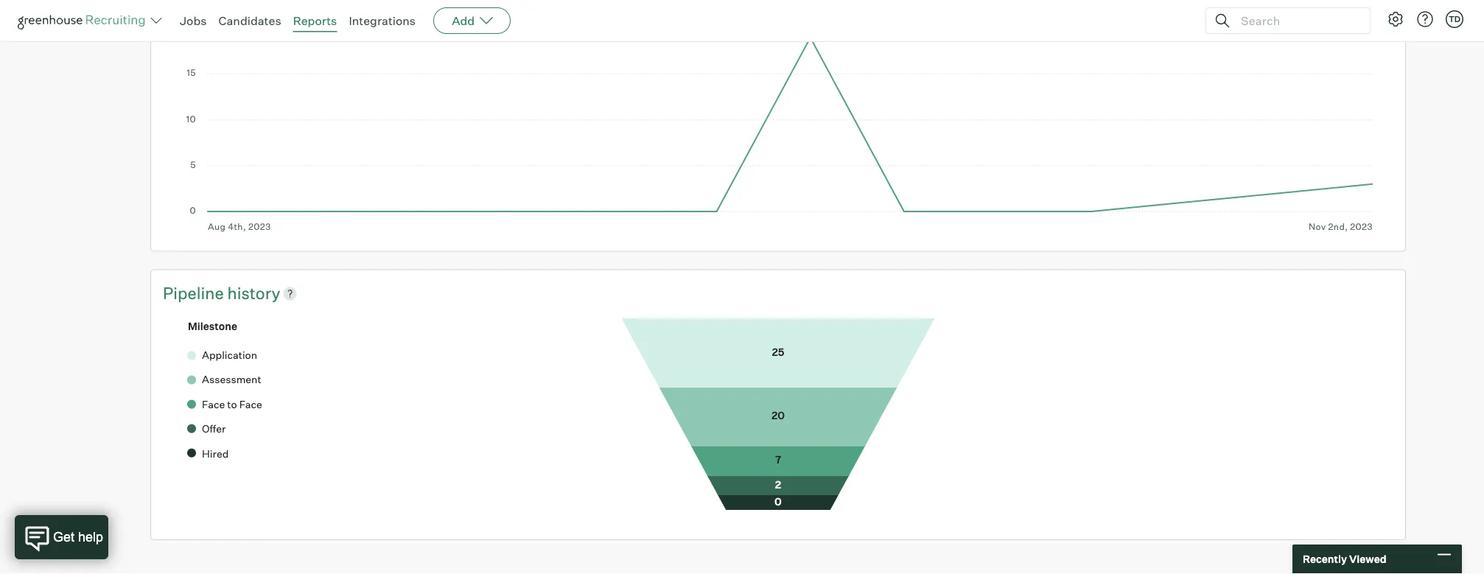 Task type: describe. For each thing, give the bounding box(es) containing it.
candidates link
[[219, 13, 281, 28]]

Search text field
[[1237, 10, 1357, 31]]

configure image
[[1387, 10, 1405, 28]]

add
[[452, 13, 475, 28]]

td button
[[1443, 7, 1466, 31]]

td button
[[1446, 10, 1464, 28]]

pipeline link
[[163, 282, 227, 304]]



Task type: vqa. For each thing, say whether or not it's contained in the screenshot.
Viewed
yes



Task type: locate. For each thing, give the bounding box(es) containing it.
candidates
[[219, 13, 281, 28]]

integrations
[[349, 13, 416, 28]]

pipeline
[[163, 283, 227, 303]]

reports link
[[293, 13, 337, 28]]

milestone
[[188, 320, 237, 332]]

integrations link
[[349, 13, 416, 28]]

greenhouse recruiting image
[[18, 12, 150, 29]]

history link
[[227, 282, 280, 304]]

jobs link
[[180, 13, 207, 28]]

reports
[[293, 13, 337, 28]]

recently
[[1303, 553, 1347, 566]]

history
[[227, 283, 280, 303]]

td
[[1449, 14, 1461, 24]]

viewed
[[1349, 553, 1387, 566]]

xychart image
[[183, 33, 1373, 232]]

jobs
[[180, 13, 207, 28]]

add button
[[433, 7, 511, 34]]

recently viewed
[[1303, 553, 1387, 566]]



